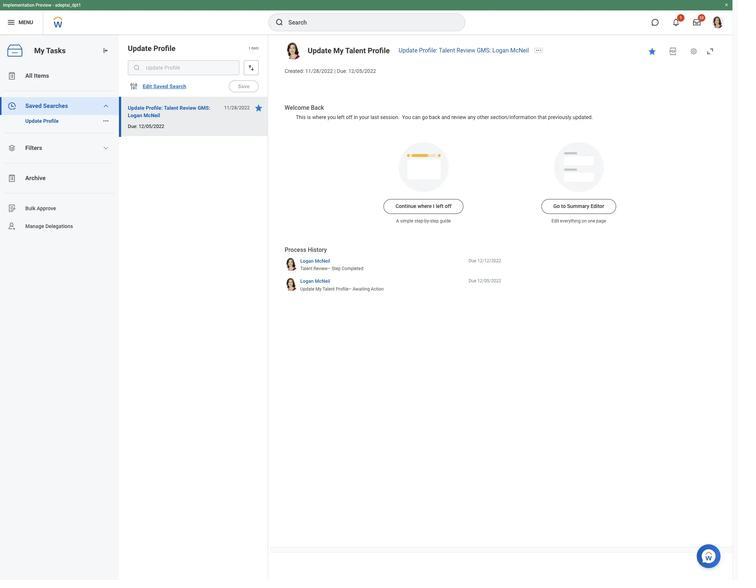 Task type: vqa. For each thing, say whether or not it's contained in the screenshot.
banner
no



Task type: locate. For each thing, give the bounding box(es) containing it.
1 horizontal spatial left
[[436, 203, 444, 209]]

1 left item
[[249, 46, 251, 50]]

archive button
[[0, 169, 119, 187]]

1 horizontal spatial edit
[[552, 219, 560, 224]]

profile: inside button
[[146, 105, 163, 111]]

logan mcneil down 'talent review – step completed'
[[301, 278, 331, 284]]

due 12/05/2022
[[469, 278, 502, 284]]

1 horizontal spatial where
[[418, 203, 432, 209]]

2 horizontal spatial my
[[334, 46, 344, 55]]

1 horizontal spatial 1
[[681, 16, 683, 20]]

you
[[328, 114, 336, 120]]

0 vertical spatial search image
[[275, 18, 284, 27]]

1 logan mcneil button from the top
[[301, 258, 331, 264]]

11/28/2022 down save
[[224, 105, 250, 111]]

33
[[700, 16, 705, 20]]

0 vertical spatial where
[[313, 114, 327, 120]]

1 horizontal spatial review
[[314, 266, 328, 271]]

history
[[308, 246, 327, 254]]

0 horizontal spatial update profile: talent review gms: logan mcneil
[[128, 105, 211, 118]]

manage
[[25, 223, 44, 229]]

menu button
[[0, 10, 43, 34]]

gms:
[[477, 47, 492, 54], [198, 105, 211, 111]]

1 vertical spatial off
[[445, 203, 452, 209]]

12/05/2022
[[349, 68, 377, 74], [139, 124, 164, 129], [478, 278, 502, 284]]

related actions image
[[103, 118, 109, 124]]

12/05/2022 inside process history region
[[478, 278, 502, 284]]

star image down save "button"
[[255, 103, 263, 112]]

12/05/2022 down 12/12/2022
[[478, 278, 502, 284]]

summary
[[568, 203, 590, 209]]

due: right |
[[337, 68, 348, 74]]

menu banner
[[0, 0, 733, 34]]

logan mcneil
[[301, 258, 331, 264], [301, 278, 331, 284]]

0 horizontal spatial my
[[34, 46, 44, 55]]

0 horizontal spatial left
[[338, 114, 345, 120]]

is
[[307, 114, 311, 120]]

1 for 1 item
[[249, 46, 251, 50]]

2 logan mcneil button from the top
[[301, 278, 331, 285]]

1 vertical spatial update profile: talent review gms: logan mcneil
[[128, 105, 211, 118]]

0 horizontal spatial search image
[[133, 64, 141, 71]]

logan mcneil button down 'talent review – step completed'
[[301, 278, 331, 285]]

that previously
[[538, 114, 572, 120]]

logan mcneil button
[[301, 258, 331, 264], [301, 278, 331, 285]]

0 vertical spatial review
[[457, 47, 476, 54]]

update inside process history region
[[301, 286, 315, 292]]

searches
[[43, 102, 68, 109]]

clipboard image
[[7, 71, 16, 80]]

where
[[313, 114, 327, 120], [418, 203, 432, 209]]

1 vertical spatial left
[[436, 203, 444, 209]]

this
[[296, 114, 306, 120]]

left inside button
[[436, 203, 444, 209]]

profile inside process history region
[[336, 286, 349, 292]]

where down back
[[313, 114, 327, 120]]

1 vertical spatial profile:
[[146, 105, 163, 111]]

1 horizontal spatial update profile: talent review gms: logan mcneil
[[399, 47, 530, 54]]

1 right notifications large "icon"
[[681, 16, 683, 20]]

due: inside item list element
[[128, 124, 138, 129]]

logan mcneil down history
[[301, 258, 331, 264]]

a simple step-by-step guide
[[397, 219, 451, 224]]

0 vertical spatial left
[[338, 114, 345, 120]]

due: right "related actions" "icon"
[[128, 124, 138, 129]]

0 horizontal spatial off
[[346, 114, 353, 120]]

1 vertical spatial 11/28/2022
[[224, 105, 250, 111]]

update profile
[[128, 44, 176, 53], [25, 118, 59, 124]]

notifications large image
[[673, 19, 681, 26]]

profile:
[[420, 47, 438, 54], [146, 105, 163, 111]]

1 vertical spatial logan mcneil
[[301, 278, 331, 284]]

2 logan mcneil from the top
[[301, 278, 331, 284]]

mcneil
[[511, 47, 530, 54], [144, 112, 160, 118], [315, 258, 331, 264], [315, 278, 331, 284]]

edit saved search button
[[140, 79, 190, 94]]

12/05/2022 for due: 12/05/2022
[[139, 124, 164, 129]]

logan mcneil for my
[[301, 278, 331, 284]]

0 horizontal spatial gms:
[[198, 105, 211, 111]]

0 horizontal spatial update profile
[[25, 118, 59, 124]]

Search Workday  search field
[[289, 14, 450, 31]]

1 vertical spatial logan mcneil button
[[301, 278, 331, 285]]

where left i
[[418, 203, 432, 209]]

welcome
[[285, 104, 310, 111]]

off right i
[[445, 203, 452, 209]]

2 horizontal spatial review
[[457, 47, 476, 54]]

12/05/2022 down update my talent profile
[[349, 68, 377, 74]]

logan mcneil button for my
[[301, 278, 331, 285]]

2 vertical spatial review
[[314, 266, 328, 271]]

perspective image
[[7, 144, 16, 153]]

11/28/2022 left |
[[306, 68, 333, 74]]

archive
[[25, 175, 46, 182]]

off inside welcome back this is where you left off in your last session.  you can go back and review any other section/information that previously updated.
[[346, 114, 353, 120]]

0 vertical spatial off
[[346, 114, 353, 120]]

1 vertical spatial 1
[[249, 46, 251, 50]]

welcome back this is where you left off in your last session.  you can go back and review any other section/information that previously updated.
[[285, 104, 594, 120]]

update profile: talent review gms: logan mcneil inside button
[[128, 105, 211, 118]]

due 12/12/2022
[[469, 258, 502, 263]]

12/05/2022 inside item list element
[[139, 124, 164, 129]]

1
[[681, 16, 683, 20], [249, 46, 251, 50]]

off left 'in'
[[346, 114, 353, 120]]

1 logan mcneil from the top
[[301, 258, 331, 264]]

off
[[346, 114, 353, 120], [445, 203, 452, 209]]

update inside button
[[128, 105, 145, 111]]

saved left search
[[154, 83, 168, 89]]

1 vertical spatial update profile
[[25, 118, 59, 124]]

chevron down image
[[103, 103, 109, 109]]

bulk approve
[[25, 205, 56, 211]]

items
[[34, 72, 49, 79]]

clipboard image
[[7, 174, 16, 183]]

edit inside button
[[143, 83, 152, 89]]

0 horizontal spatial star image
[[255, 103, 263, 112]]

left right i
[[436, 203, 444, 209]]

search image
[[275, 18, 284, 27], [133, 64, 141, 71]]

-
[[53, 3, 54, 8]]

profile
[[154, 44, 176, 53], [368, 46, 390, 55], [43, 118, 59, 124], [336, 286, 349, 292]]

my tasks
[[34, 46, 66, 55]]

tasks
[[46, 46, 66, 55]]

created: 11/28/2022 | due: 12/05/2022
[[285, 68, 377, 74]]

1 horizontal spatial –
[[349, 286, 352, 292]]

0 horizontal spatial review
[[180, 105, 197, 111]]

1 horizontal spatial due:
[[337, 68, 348, 74]]

1 vertical spatial where
[[418, 203, 432, 209]]

and review
[[442, 114, 467, 120]]

–
[[328, 266, 331, 271], [349, 286, 352, 292]]

12/05/2022 for due 12/05/2022
[[478, 278, 502, 284]]

update my talent profile – awaiting action
[[301, 286, 384, 292]]

logan mcneil for review
[[301, 258, 331, 264]]

0 horizontal spatial 1
[[249, 46, 251, 50]]

left right you
[[338, 114, 345, 120]]

0 horizontal spatial where
[[313, 114, 327, 120]]

0 vertical spatial logan mcneil
[[301, 258, 331, 264]]

1 vertical spatial 12/05/2022
[[139, 124, 164, 129]]

0 vertical spatial logan mcneil button
[[301, 258, 331, 264]]

created:
[[285, 68, 304, 74]]

due: 12/05/2022
[[128, 124, 164, 129]]

in
[[354, 114, 358, 120]]

edit right configure image
[[143, 83, 152, 89]]

edit for edit saved search
[[143, 83, 152, 89]]

edit for edit everything on one page
[[552, 219, 560, 224]]

0 horizontal spatial profile:
[[146, 105, 163, 111]]

last
[[371, 114, 379, 120]]

0 horizontal spatial –
[[328, 266, 331, 271]]

my inside process history region
[[316, 286, 322, 292]]

1 horizontal spatial off
[[445, 203, 452, 209]]

edit everything on one page
[[552, 219, 607, 224]]

process history
[[285, 246, 327, 254]]

0 vertical spatial update profile
[[128, 44, 176, 53]]

1 inside item list element
[[249, 46, 251, 50]]

0 horizontal spatial edit
[[143, 83, 152, 89]]

my down 'talent review – step completed'
[[316, 286, 322, 292]]

0 vertical spatial saved
[[154, 83, 168, 89]]

0 vertical spatial due:
[[337, 68, 348, 74]]

None text field
[[128, 60, 240, 75]]

2 due from the top
[[469, 278, 477, 284]]

1 due from the top
[[469, 258, 477, 263]]

review
[[457, 47, 476, 54], [180, 105, 197, 111], [314, 266, 328, 271]]

0 vertical spatial gms:
[[477, 47, 492, 54]]

1 vertical spatial review
[[180, 105, 197, 111]]

edit
[[143, 83, 152, 89], [552, 219, 560, 224]]

1 inside button
[[681, 16, 683, 20]]

one
[[589, 219, 596, 224]]

1 vertical spatial edit
[[552, 219, 560, 224]]

– left awaiting
[[349, 286, 352, 292]]

left
[[338, 114, 345, 120], [436, 203, 444, 209]]

process history region
[[285, 246, 502, 295]]

menu
[[19, 19, 33, 25]]

go to summary editor button
[[542, 199, 617, 214]]

logan mcneil button down history
[[301, 258, 331, 264]]

my left tasks
[[34, 46, 44, 55]]

star image
[[649, 47, 657, 56], [255, 103, 263, 112]]

save button
[[229, 80, 259, 92]]

1 horizontal spatial gms:
[[477, 47, 492, 54]]

11/28/2022
[[306, 68, 333, 74], [224, 105, 250, 111]]

continue
[[396, 203, 417, 209]]

0 vertical spatial 12/05/2022
[[349, 68, 377, 74]]

0 horizontal spatial saved
[[25, 102, 42, 109]]

2 vertical spatial 12/05/2022
[[478, 278, 502, 284]]

my tasks element
[[0, 34, 119, 580]]

update profile inside item list element
[[128, 44, 176, 53]]

due down the due 12/12/2022
[[469, 278, 477, 284]]

0 horizontal spatial 12/05/2022
[[139, 124, 164, 129]]

update
[[128, 44, 152, 53], [308, 46, 332, 55], [399, 47, 418, 54], [128, 105, 145, 111], [25, 118, 42, 124], [301, 286, 315, 292]]

12/05/2022 down the update profile: talent review gms: logan mcneil button
[[139, 124, 164, 129]]

saved right clock check icon
[[25, 102, 42, 109]]

0 horizontal spatial 11/28/2022
[[224, 105, 250, 111]]

1 vertical spatial saved
[[25, 102, 42, 109]]

my
[[34, 46, 44, 55], [334, 46, 344, 55], [316, 286, 322, 292]]

1 vertical spatial due
[[469, 278, 477, 284]]

due left 12/12/2022
[[469, 258, 477, 263]]

1 vertical spatial search image
[[133, 64, 141, 71]]

list
[[0, 67, 119, 235]]

1 horizontal spatial 11/28/2022
[[306, 68, 333, 74]]

0 vertical spatial edit
[[143, 83, 152, 89]]

1 horizontal spatial saved
[[154, 83, 168, 89]]

my up |
[[334, 46, 344, 55]]

saved
[[154, 83, 168, 89], [25, 102, 42, 109]]

2 horizontal spatial 12/05/2022
[[478, 278, 502, 284]]

1 vertical spatial due:
[[128, 124, 138, 129]]

1 horizontal spatial my
[[316, 286, 322, 292]]

1 vertical spatial –
[[349, 286, 352, 292]]

action
[[371, 286, 384, 292]]

update profile: talent review gms: logan mcneil
[[399, 47, 530, 54], [128, 105, 211, 118]]

0 vertical spatial star image
[[649, 47, 657, 56]]

– left step
[[328, 266, 331, 271]]

0 vertical spatial –
[[328, 266, 331, 271]]

0 vertical spatial due
[[469, 258, 477, 263]]

update profile: talent review gms: logan mcneil link
[[399, 47, 530, 54]]

due
[[469, 258, 477, 263], [469, 278, 477, 284]]

1 horizontal spatial profile:
[[420, 47, 438, 54]]

item list element
[[119, 34, 269, 580]]

update profile: talent review gms: logan mcneil button
[[128, 103, 220, 120]]

edit down "go"
[[552, 219, 560, 224]]

0 horizontal spatial due:
[[128, 124, 138, 129]]

1 horizontal spatial update profile
[[128, 44, 176, 53]]

star image left "view printable version (pdf)" image in the top right of the page
[[649, 47, 657, 56]]

0 vertical spatial 1
[[681, 16, 683, 20]]

1 vertical spatial gms:
[[198, 105, 211, 111]]

list containing all items
[[0, 67, 119, 235]]



Task type: describe. For each thing, give the bounding box(es) containing it.
process
[[285, 246, 307, 254]]

all
[[25, 72, 32, 79]]

review inside process history region
[[314, 266, 328, 271]]

update profile button
[[0, 115, 100, 127]]

talent review – step completed
[[301, 266, 364, 271]]

inbox large image
[[694, 19, 701, 26]]

configure image
[[129, 82, 138, 91]]

manage delegations
[[25, 223, 73, 229]]

approve
[[37, 205, 56, 211]]

page
[[597, 219, 607, 224]]

adeptai_dpt1
[[55, 3, 81, 8]]

chevron down image
[[103, 145, 109, 151]]

edit saved search
[[143, 83, 187, 89]]

review inside button
[[180, 105, 197, 111]]

all items
[[25, 72, 49, 79]]

back
[[311, 104, 324, 111]]

a
[[397, 219, 400, 224]]

any
[[468, 114, 476, 120]]

update profile inside button
[[25, 118, 59, 124]]

profile logan mcneil image
[[713, 16, 724, 30]]

manage delegations link
[[0, 217, 119, 235]]

bulk
[[25, 205, 36, 211]]

12/12/2022
[[478, 258, 502, 263]]

gear image
[[691, 48, 698, 55]]

updated.
[[573, 114, 594, 120]]

item
[[252, 46, 259, 50]]

clock check image
[[7, 102, 16, 111]]

preview
[[36, 3, 51, 8]]

profile inside item list element
[[154, 44, 176, 53]]

1 vertical spatial star image
[[255, 103, 263, 112]]

33 button
[[689, 14, 706, 31]]

continue where i left off
[[396, 203, 452, 209]]

rename image
[[7, 204, 16, 213]]

employee's photo (logan mcneil) image
[[285, 42, 302, 60]]

bulk approve link
[[0, 199, 119, 217]]

talent inside button
[[164, 105, 179, 111]]

back
[[430, 114, 441, 120]]

editor
[[591, 203, 605, 209]]

left inside welcome back this is where you left off in your last session.  you can go back and review any other section/information that previously updated.
[[338, 114, 345, 120]]

due for due 12/05/2022
[[469, 278, 477, 284]]

close environment banner image
[[725, 3, 730, 7]]

transformation import image
[[102, 47, 109, 54]]

sort image
[[248, 64, 255, 71]]

profile inside button
[[43, 118, 59, 124]]

1 for 1
[[681, 16, 683, 20]]

my for update my talent profile – awaiting action
[[316, 286, 322, 292]]

where inside button
[[418, 203, 432, 209]]

saved inside button
[[154, 83, 168, 89]]

session.
[[381, 114, 400, 120]]

logan mcneil button for review
[[301, 258, 331, 264]]

|
[[335, 68, 336, 74]]

awaiting
[[353, 286, 370, 292]]

mcneil inside button
[[144, 112, 160, 118]]

go
[[554, 203, 561, 209]]

on
[[582, 219, 587, 224]]

1 horizontal spatial 12/05/2022
[[349, 68, 377, 74]]

step
[[431, 219, 439, 224]]

0 vertical spatial 11/28/2022
[[306, 68, 333, 74]]

1 horizontal spatial star image
[[649, 47, 657, 56]]

justify image
[[7, 18, 16, 27]]

step-
[[415, 219, 425, 224]]

guide
[[440, 219, 451, 224]]

my for update my talent profile
[[334, 46, 344, 55]]

1 button
[[669, 14, 685, 31]]

filters button
[[0, 139, 119, 157]]

continue where i left off button
[[384, 199, 464, 214]]

delegations
[[45, 223, 73, 229]]

i
[[434, 203, 435, 209]]

can go
[[413, 114, 428, 120]]

saved searches
[[25, 102, 68, 109]]

due for due 12/12/2022
[[469, 258, 477, 263]]

your
[[360, 114, 370, 120]]

other
[[478, 114, 490, 120]]

all items button
[[0, 67, 119, 85]]

to
[[562, 203, 566, 209]]

implementation preview -   adeptai_dpt1
[[3, 3, 81, 8]]

view printable version (pdf) image
[[669, 47, 678, 56]]

search image inside item list element
[[133, 64, 141, 71]]

user plus image
[[7, 222, 16, 231]]

completed
[[342, 266, 364, 271]]

fullscreen image
[[707, 47, 716, 56]]

update inside button
[[25, 118, 42, 124]]

logan inside button
[[128, 112, 142, 118]]

where inside welcome back this is where you left off in your last session.  you can go back and review any other section/information that previously updated.
[[313, 114, 327, 120]]

none text field inside item list element
[[128, 60, 240, 75]]

everything
[[561, 219, 581, 224]]

filters
[[25, 144, 42, 151]]

0 vertical spatial profile:
[[420, 47, 438, 54]]

section/information
[[491, 114, 537, 120]]

11/28/2022 inside item list element
[[224, 105, 250, 111]]

off inside button
[[445, 203, 452, 209]]

gms: inside button
[[198, 105, 211, 111]]

simple
[[401, 219, 414, 224]]

implementation
[[3, 3, 34, 8]]

saved searches button
[[0, 97, 119, 115]]

save
[[238, 83, 250, 89]]

update my talent profile
[[308, 46, 390, 55]]

search
[[170, 83, 187, 89]]

saved inside dropdown button
[[25, 102, 42, 109]]

by-
[[425, 219, 431, 224]]

1 horizontal spatial search image
[[275, 18, 284, 27]]

0 vertical spatial update profile: talent review gms: logan mcneil
[[399, 47, 530, 54]]

1 item
[[249, 46, 259, 50]]

step
[[332, 266, 341, 271]]

go to summary editor
[[554, 203, 605, 209]]



